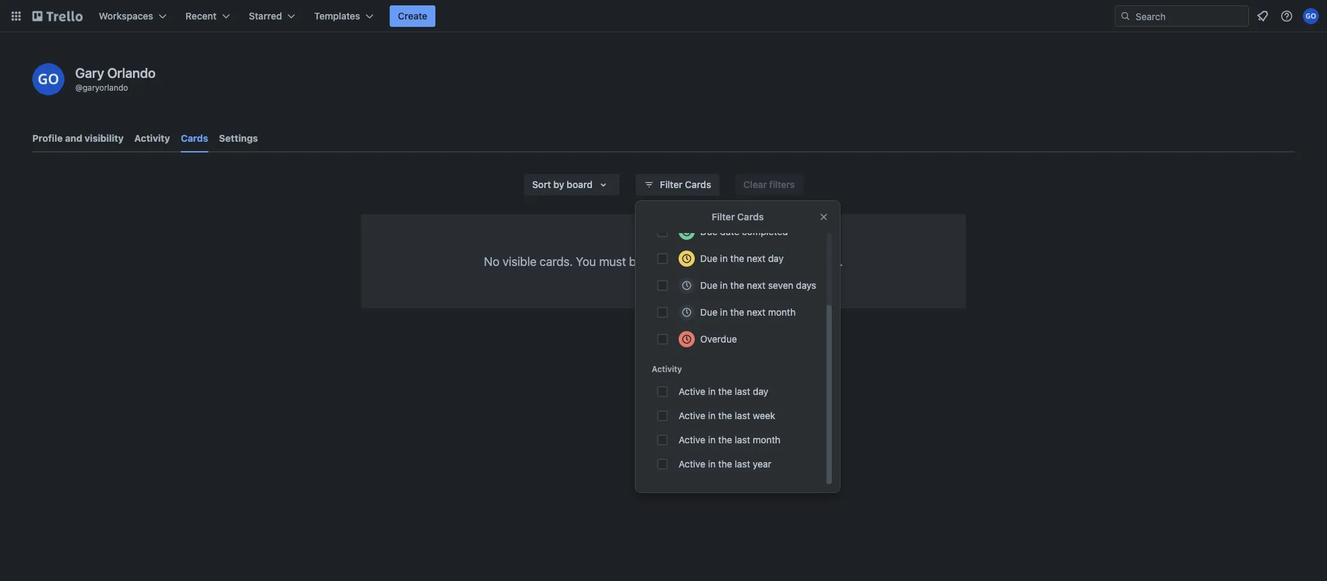 Task type: locate. For each thing, give the bounding box(es) containing it.
cards up due date completed
[[738, 211, 764, 223]]

active in the last day
[[679, 386, 769, 397]]

2 horizontal spatial cards
[[738, 211, 764, 223]]

and
[[65, 133, 82, 144]]

next down it
[[747, 280, 766, 291]]

cards right activity link
[[181, 133, 208, 144]]

0 horizontal spatial filter
[[660, 179, 683, 190]]

due
[[701, 226, 718, 237], [701, 253, 718, 264], [701, 280, 718, 291], [701, 307, 718, 318]]

profile and visibility
[[32, 133, 124, 144]]

1 vertical spatial filter
[[712, 211, 735, 223]]

filter cards inside button
[[660, 179, 712, 190]]

filter inside button
[[660, 179, 683, 190]]

3 next from the top
[[747, 307, 766, 318]]

active down the active in the last month
[[679, 459, 706, 470]]

active in the last year
[[679, 459, 772, 470]]

appear
[[775, 254, 813, 269]]

the
[[731, 253, 745, 264], [731, 280, 745, 291], [731, 307, 745, 318], [719, 386, 733, 397], [719, 410, 733, 422], [719, 435, 733, 446], [719, 459, 733, 470]]

cards link
[[181, 126, 208, 153]]

activity
[[134, 133, 170, 144], [652, 364, 682, 374]]

templates
[[314, 10, 360, 22]]

3 due from the top
[[701, 280, 718, 291]]

0 vertical spatial filter cards
[[660, 179, 712, 190]]

3 last from the top
[[735, 435, 751, 446]]

it
[[752, 254, 759, 269]]

3 active from the top
[[679, 435, 706, 446]]

4 last from the top
[[735, 459, 751, 470]]

no visible cards. you must be added to a card for it to appear here.
[[484, 254, 844, 269]]

the up active in the last year
[[719, 435, 733, 446]]

2 vertical spatial cards
[[738, 211, 764, 223]]

0 horizontal spatial filter cards
[[660, 179, 712, 190]]

search image
[[1121, 11, 1132, 22]]

the for active in the last year
[[719, 459, 733, 470]]

open information menu image
[[1281, 9, 1294, 23]]

active for active in the last day
[[679, 386, 706, 397]]

the down the active in the last month
[[719, 459, 733, 470]]

0 vertical spatial next
[[747, 253, 766, 264]]

1 horizontal spatial activity
[[652, 364, 682, 374]]

2 last from the top
[[735, 410, 751, 422]]

active down active in the last day
[[679, 410, 706, 422]]

last left week
[[735, 410, 751, 422]]

next down due in the next seven days
[[747, 307, 766, 318]]

must
[[599, 254, 626, 269]]

1 to from the left
[[684, 254, 694, 269]]

the down active in the last day
[[719, 410, 733, 422]]

month down week
[[753, 435, 781, 446]]

1 vertical spatial cards
[[685, 179, 712, 190]]

1 horizontal spatial to
[[762, 254, 772, 269]]

in left "for"
[[721, 253, 728, 264]]

board
[[567, 179, 593, 190]]

4 active from the top
[[679, 459, 706, 470]]

day right it
[[768, 253, 784, 264]]

here.
[[816, 254, 844, 269]]

2 active from the top
[[679, 410, 706, 422]]

1 vertical spatial day
[[753, 386, 769, 397]]

filter cards
[[660, 179, 712, 190], [712, 211, 764, 223]]

1 vertical spatial activity
[[652, 364, 682, 374]]

the up the active in the last week
[[719, 386, 733, 397]]

in down active in the last day
[[708, 410, 716, 422]]

in up active in the last year
[[708, 435, 716, 446]]

filter cards button
[[636, 174, 720, 196]]

4 due from the top
[[701, 307, 718, 318]]

activity left cards link on the top left of the page
[[134, 133, 170, 144]]

cards
[[181, 133, 208, 144], [685, 179, 712, 190], [738, 211, 764, 223]]

2 vertical spatial next
[[747, 307, 766, 318]]

by
[[554, 179, 565, 190]]

day for due in the next day
[[768, 253, 784, 264]]

in up the active in the last week
[[708, 386, 716, 397]]

in down card
[[721, 280, 728, 291]]

0 notifications image
[[1255, 8, 1271, 24]]

active up active in the last year
[[679, 435, 706, 446]]

active
[[679, 386, 706, 397], [679, 410, 706, 422], [679, 435, 706, 446], [679, 459, 706, 470]]

1 next from the top
[[747, 253, 766, 264]]

due for due in the next month
[[701, 307, 718, 318]]

to
[[684, 254, 694, 269], [762, 254, 772, 269]]

activity link
[[134, 126, 170, 151]]

week
[[753, 410, 776, 422]]

the for due in the next seven days
[[731, 280, 745, 291]]

month
[[768, 307, 796, 318], [753, 435, 781, 446]]

0 horizontal spatial cards
[[181, 133, 208, 144]]

0 vertical spatial filter
[[660, 179, 683, 190]]

activity up active in the last day
[[652, 364, 682, 374]]

0 horizontal spatial to
[[684, 254, 694, 269]]

active for active in the last year
[[679, 459, 706, 470]]

due for due in the next seven days
[[701, 280, 718, 291]]

last left year
[[735, 459, 751, 470]]

recent button
[[178, 5, 238, 27]]

1 vertical spatial filter cards
[[712, 211, 764, 223]]

starred button
[[241, 5, 304, 27]]

in for active in the last week
[[708, 410, 716, 422]]

recent
[[186, 10, 217, 22]]

day
[[768, 253, 784, 264], [753, 386, 769, 397]]

0 vertical spatial month
[[768, 307, 796, 318]]

clear filters
[[744, 179, 795, 190]]

gary
[[75, 65, 104, 80]]

month down the seven
[[768, 307, 796, 318]]

due left the "date"
[[701, 226, 718, 237]]

cards left clear
[[685, 179, 712, 190]]

close popover image
[[819, 212, 830, 223]]

due left "for"
[[701, 253, 718, 264]]

cards.
[[540, 254, 573, 269]]

0 horizontal spatial activity
[[134, 133, 170, 144]]

0 vertical spatial activity
[[134, 133, 170, 144]]

a
[[697, 254, 704, 269]]

year
[[753, 459, 772, 470]]

the left it
[[731, 253, 745, 264]]

last up the active in the last week
[[735, 386, 751, 397]]

due for due date completed
[[701, 226, 718, 237]]

month for due in the next month
[[768, 307, 796, 318]]

1 horizontal spatial cards
[[685, 179, 712, 190]]

2 next from the top
[[747, 280, 766, 291]]

last down the active in the last week
[[735, 435, 751, 446]]

due down 'a'
[[701, 280, 718, 291]]

in down the active in the last month
[[708, 459, 716, 470]]

visible
[[503, 254, 537, 269]]

next for month
[[747, 307, 766, 318]]

filter
[[660, 179, 683, 190], [712, 211, 735, 223]]

create
[[398, 10, 428, 22]]

2 due from the top
[[701, 253, 718, 264]]

1 due from the top
[[701, 226, 718, 237]]

due date completed
[[701, 226, 788, 237]]

primary element
[[0, 0, 1328, 32]]

1 last from the top
[[735, 386, 751, 397]]

profile
[[32, 133, 63, 144]]

the up overdue
[[731, 307, 745, 318]]

to left 'a'
[[684, 254, 694, 269]]

clear
[[744, 179, 767, 190]]

0 vertical spatial cards
[[181, 133, 208, 144]]

in
[[721, 253, 728, 264], [721, 280, 728, 291], [721, 307, 728, 318], [708, 386, 716, 397], [708, 410, 716, 422], [708, 435, 716, 446], [708, 459, 716, 470]]

1 vertical spatial month
[[753, 435, 781, 446]]

1 vertical spatial next
[[747, 280, 766, 291]]

in up overdue
[[721, 307, 728, 318]]

cards inside button
[[685, 179, 712, 190]]

to right it
[[762, 254, 772, 269]]

0 vertical spatial day
[[768, 253, 784, 264]]

day up week
[[753, 386, 769, 397]]

next up due in the next seven days
[[747, 253, 766, 264]]

the for active in the last month
[[719, 435, 733, 446]]

the down "for"
[[731, 280, 745, 291]]

due up overdue
[[701, 307, 718, 318]]

due in the next day
[[701, 253, 784, 264]]

in for due in the next day
[[721, 253, 728, 264]]

active up the active in the last week
[[679, 386, 706, 397]]

1 active from the top
[[679, 386, 706, 397]]

added
[[646, 254, 680, 269]]

next
[[747, 253, 766, 264], [747, 280, 766, 291], [747, 307, 766, 318]]

Search field
[[1132, 6, 1249, 26]]

back to home image
[[32, 5, 83, 27]]

last
[[735, 386, 751, 397], [735, 410, 751, 422], [735, 435, 751, 446], [735, 459, 751, 470]]

due for due in the next day
[[701, 253, 718, 264]]



Task type: vqa. For each thing, say whether or not it's contained in the screenshot.
Recent
yes



Task type: describe. For each thing, give the bounding box(es) containing it.
workspaces button
[[91, 5, 175, 27]]

completed
[[742, 226, 788, 237]]

be
[[629, 254, 643, 269]]

2 to from the left
[[762, 254, 772, 269]]

gary orlando @ garyorlando
[[75, 65, 156, 92]]

filters
[[770, 179, 795, 190]]

sort by board
[[532, 179, 593, 190]]

sort
[[532, 179, 551, 190]]

active in the last month
[[679, 435, 781, 446]]

1 horizontal spatial filter
[[712, 211, 735, 223]]

overdue
[[701, 334, 738, 345]]

for
[[734, 254, 749, 269]]

clear filters button
[[736, 174, 803, 196]]

the for due in the next day
[[731, 253, 745, 264]]

next for day
[[747, 253, 766, 264]]

gary orlando (garyorlando) image
[[32, 63, 65, 95]]

the for active in the last week
[[719, 410, 733, 422]]

in for due in the next seven days
[[721, 280, 728, 291]]

last for month
[[735, 435, 751, 446]]

day for active in the last day
[[753, 386, 769, 397]]

due in the next seven days
[[701, 280, 817, 291]]

profile and visibility link
[[32, 126, 124, 151]]

active for active in the last week
[[679, 410, 706, 422]]

settings
[[219, 133, 258, 144]]

next for seven
[[747, 280, 766, 291]]

1 horizontal spatial filter cards
[[712, 211, 764, 223]]

no
[[484, 254, 500, 269]]

create button
[[390, 5, 436, 27]]

in for due in the next month
[[721, 307, 728, 318]]

date
[[721, 226, 740, 237]]

sort by board button
[[524, 174, 620, 196]]

card
[[707, 254, 731, 269]]

active for active in the last month
[[679, 435, 706, 446]]

visibility
[[85, 133, 124, 144]]

seven
[[768, 280, 794, 291]]

last for day
[[735, 386, 751, 397]]

due in the next month
[[701, 307, 796, 318]]

days
[[796, 280, 817, 291]]

active in the last week
[[679, 410, 776, 422]]

gary orlando (garyorlando) image
[[1304, 8, 1320, 24]]

in for active in the last year
[[708, 459, 716, 470]]

starred
[[249, 10, 282, 22]]

orlando
[[107, 65, 156, 80]]

the for active in the last day
[[719, 386, 733, 397]]

in for active in the last month
[[708, 435, 716, 446]]

workspaces
[[99, 10, 153, 22]]

you
[[576, 254, 596, 269]]

garyorlando
[[83, 83, 128, 92]]

in for active in the last day
[[708, 386, 716, 397]]

month for active in the last month
[[753, 435, 781, 446]]

the for due in the next month
[[731, 307, 745, 318]]

last for week
[[735, 410, 751, 422]]

settings link
[[219, 126, 258, 151]]

last for year
[[735, 459, 751, 470]]

templates button
[[306, 5, 382, 27]]

@
[[75, 83, 83, 92]]



